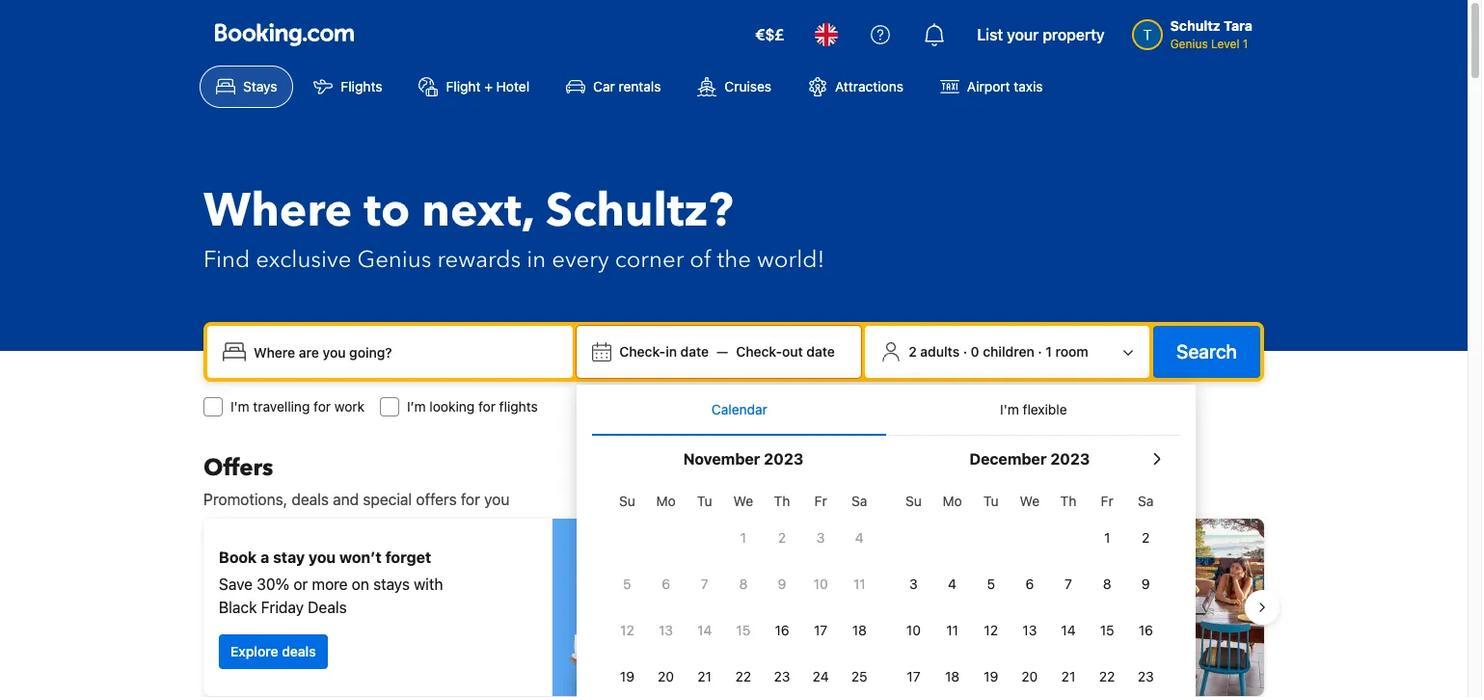 Task type: locate. For each thing, give the bounding box(es) containing it.
1 grid from the left
[[608, 482, 879, 697]]

12 left the 13 november 2023 checkbox
[[620, 622, 634, 639]]

2 up "browse"
[[778, 530, 786, 546]]

find down 16 'checkbox'
[[769, 655, 796, 671]]

6 left "7" option
[[1026, 576, 1034, 592]]

date left —
[[681, 343, 709, 360]]

for inside offers promotions, deals and special offers for you
[[461, 491, 480, 508]]

9 for 9 option on the bottom
[[1142, 576, 1150, 592]]

13 November 2023 checkbox
[[647, 610, 685, 652]]

0 horizontal spatial your
[[796, 537, 829, 555]]

0 vertical spatial find
[[204, 244, 250, 276]]

0 vertical spatial 10
[[814, 576, 828, 592]]

booking.com image
[[215, 23, 354, 46]]

0 horizontal spatial 19
[[620, 668, 635, 685]]

4
[[855, 530, 864, 546], [948, 576, 957, 592]]

12 right 11 december 2023 checkbox
[[984, 622, 998, 639]]

22 for 22 december 2023 'option'
[[1099, 668, 1115, 685]]

1 vertical spatial you
[[309, 549, 336, 566]]

sa for november 2023
[[852, 493, 868, 509]]

check-in date button
[[612, 335, 717, 369]]

for left flights
[[478, 398, 496, 415]]

1 horizontal spatial 20
[[1022, 668, 1038, 685]]

15 inside checkbox
[[736, 622, 751, 639]]

1 horizontal spatial 15
[[1100, 622, 1115, 639]]

3 November 2023 checkbox
[[802, 517, 840, 559]]

0 horizontal spatial 22
[[736, 668, 752, 685]]

0 horizontal spatial 11
[[854, 576, 866, 592]]

2 20 from the left
[[1022, 668, 1038, 685]]

11 right 10 december 2023 checkbox
[[946, 622, 959, 639]]

stay down 17 checkbox
[[811, 655, 837, 671]]

1 left 2 december 2023 checkbox
[[1104, 530, 1111, 546]]

1 16 from the left
[[775, 622, 790, 639]]

21
[[698, 668, 712, 685], [1062, 668, 1076, 685]]

1 horizontal spatial 7
[[1065, 576, 1073, 592]]

tab list
[[593, 385, 1181, 437]]

2 horizontal spatial 2
[[1142, 530, 1150, 546]]

9 inside checkbox
[[778, 576, 786, 592]]

mo
[[656, 493, 676, 509], [943, 493, 962, 509]]

3 right at on the right of page
[[910, 576, 918, 592]]

1 horizontal spatial 4
[[948, 576, 957, 592]]

22 inside checkbox
[[736, 668, 752, 685]]

13 left the 14 checkbox
[[1023, 622, 1037, 639]]

2 · from the left
[[1038, 343, 1042, 360]]

6 November 2023 checkbox
[[647, 563, 685, 606]]

1 7 from the left
[[701, 576, 709, 592]]

12 November 2023 checkbox
[[608, 610, 647, 652]]

schultz tara genius level 1
[[1171, 17, 1253, 51]]

deals left and
[[292, 491, 329, 508]]

for right offers
[[461, 491, 480, 508]]

fr up 1 december 2023 option
[[1101, 493, 1114, 509]]

7 inside option
[[1065, 576, 1073, 592]]

1 left room
[[1046, 343, 1052, 360]]

1 vertical spatial 4
[[948, 576, 957, 592]]

2 5 from the left
[[987, 576, 995, 592]]

we down december 2023
[[1020, 493, 1040, 509]]

find a stay
[[769, 655, 837, 671]]

1 left take
[[740, 530, 747, 546]]

you right offers
[[484, 491, 510, 508]]

1 horizontal spatial check-
[[736, 343, 782, 360]]

Where are you going? field
[[246, 335, 566, 369]]

0 horizontal spatial 10
[[814, 576, 828, 592]]

su up holiday
[[906, 493, 922, 509]]

th
[[774, 493, 790, 509], [1061, 493, 1077, 509]]

0 horizontal spatial 5
[[623, 576, 631, 592]]

sa up 4 november 2023 checkbox on the bottom of the page
[[852, 493, 868, 509]]

1 tu from the left
[[697, 493, 712, 509]]

7
[[701, 576, 709, 592], [1065, 576, 1073, 592]]

22 right 21 december 2023 checkbox
[[1099, 668, 1115, 685]]

tu
[[697, 493, 712, 509], [984, 493, 999, 509]]

tu for november 2023
[[697, 493, 712, 509]]

your right take
[[796, 537, 829, 555]]

stay
[[273, 549, 305, 566], [811, 655, 837, 671]]

in left every
[[527, 244, 546, 276]]

19 right 18 december 2023 checkbox
[[984, 668, 999, 685]]

0 horizontal spatial 18
[[852, 622, 867, 639]]

7 left 8 checkbox
[[701, 576, 709, 592]]

sa
[[852, 493, 868, 509], [1138, 493, 1154, 509]]

21 November 2023 checkbox
[[685, 656, 724, 697]]

1 23 from the left
[[774, 668, 790, 685]]

you up more
[[309, 549, 336, 566]]

attractions
[[835, 78, 904, 95]]

7 for 7 checkbox
[[701, 576, 709, 592]]

1 horizontal spatial 14
[[1061, 622, 1076, 639]]

21 right 20 december 2023 'checkbox'
[[1062, 668, 1076, 685]]

1 horizontal spatial 10
[[907, 622, 921, 639]]

taxis
[[1014, 78, 1043, 95]]

22
[[736, 668, 752, 685], [1099, 668, 1115, 685]]

region
[[188, 511, 1280, 697]]

holiday
[[893, 537, 947, 555]]

3 for 3 december 2023 checkbox
[[910, 576, 918, 592]]

take your longest holiday yet image
[[1091, 519, 1265, 696]]

4 for 4 checkbox
[[948, 576, 957, 592]]

· left 0
[[963, 343, 967, 360]]

genius down to
[[357, 244, 432, 276]]

3 for 3 checkbox
[[817, 530, 825, 546]]

in left —
[[666, 343, 677, 360]]

0 horizontal spatial th
[[774, 493, 790, 509]]

0 horizontal spatial 2023
[[764, 450, 804, 468]]

16 inside 'checkbox'
[[775, 622, 790, 639]]

10 November 2023 checkbox
[[802, 563, 840, 606]]

17 left 18 december 2023 checkbox
[[907, 668, 921, 685]]

for left work
[[314, 398, 331, 415]]

1 5 from the left
[[623, 576, 631, 592]]

2 right 1 december 2023 option
[[1142, 530, 1150, 546]]

cruises link
[[681, 66, 788, 108]]

17 inside checkbox
[[814, 622, 828, 639]]

1 6 from the left
[[662, 576, 670, 592]]

0 vertical spatial 17
[[814, 622, 828, 639]]

su
[[619, 493, 635, 509], [906, 493, 922, 509]]

23 December 2023 checkbox
[[1127, 656, 1166, 697]]

2 21 from the left
[[1062, 668, 1076, 685]]

0 vertical spatial stay
[[273, 549, 305, 566]]

0 horizontal spatial 23
[[774, 668, 790, 685]]

0 horizontal spatial 9
[[778, 576, 786, 592]]

we up 1 option
[[734, 493, 753, 509]]

calendar
[[712, 401, 768, 418]]

11
[[854, 576, 866, 592], [946, 622, 959, 639]]

21 for the 21 november 2023 checkbox
[[698, 668, 712, 685]]

1 November 2023 checkbox
[[724, 517, 763, 559]]

13 December 2023 checkbox
[[1011, 610, 1049, 652]]

0 horizontal spatial find
[[204, 244, 250, 276]]

18 November 2023 checkbox
[[840, 610, 879, 652]]

3 right '2' option
[[817, 530, 825, 546]]

out
[[782, 343, 803, 360]]

4 right "offering"
[[948, 576, 957, 592]]

2 16 from the left
[[1139, 622, 1153, 639]]

1 horizontal spatial 19
[[984, 668, 999, 685]]

flight
[[446, 78, 481, 95]]

6 left 7 checkbox
[[662, 576, 670, 592]]

1 vertical spatial 3
[[910, 576, 918, 592]]

2 we from the left
[[1020, 493, 1040, 509]]

25 November 2023 checkbox
[[840, 656, 879, 697]]

stay inside find a stay link
[[811, 655, 837, 671]]

2 grid from the left
[[895, 482, 1166, 697]]

15 left 16 'checkbox'
[[736, 622, 751, 639]]

9 December 2023 checkbox
[[1127, 563, 1166, 606]]

genius
[[1171, 37, 1208, 51], [357, 244, 432, 276]]

17 inside checkbox
[[907, 668, 921, 685]]

8 left term
[[739, 576, 748, 592]]

2 9 from the left
[[1142, 576, 1150, 592]]

1 8 from the left
[[739, 576, 748, 592]]

1 horizontal spatial date
[[807, 343, 835, 360]]

13 for the 13 november 2023 checkbox
[[659, 622, 673, 639]]

5 right long-
[[987, 576, 995, 592]]

1 horizontal spatial you
[[484, 491, 510, 508]]

2023 right november
[[764, 450, 804, 468]]

on
[[352, 576, 369, 593]]

19 left "20" checkbox
[[620, 668, 635, 685]]

0 vertical spatial you
[[484, 491, 510, 508]]

9 inside option
[[1142, 576, 1150, 592]]

1 horizontal spatial your
[[1007, 26, 1039, 43]]

11 for 11 november 2023 checkbox
[[854, 576, 866, 592]]

2 su from the left
[[906, 493, 922, 509]]

2 mo from the left
[[943, 493, 962, 509]]

23 inside '23 november 2023' option
[[774, 668, 790, 685]]

airport taxis
[[967, 78, 1043, 95]]

16 right the 15 december 2023 option
[[1139, 622, 1153, 639]]

1 2023 from the left
[[764, 450, 804, 468]]

0 horizontal spatial 15
[[736, 622, 751, 639]]

search button
[[1154, 326, 1261, 378]]

su for december
[[906, 493, 922, 509]]

check- right —
[[736, 343, 782, 360]]

€$£
[[755, 26, 784, 43]]

23 right 22 december 2023 'option'
[[1138, 668, 1154, 685]]

list your property link
[[966, 12, 1117, 58]]

18 December 2023 checkbox
[[933, 656, 972, 697]]

10 inside option
[[814, 576, 828, 592]]

long-
[[947, 564, 984, 582]]

1 9 from the left
[[778, 576, 786, 592]]

0 horizontal spatial i'm
[[231, 398, 249, 415]]

0 horizontal spatial grid
[[608, 482, 879, 697]]

0 horizontal spatial 7
[[701, 576, 709, 592]]

0 vertical spatial in
[[527, 244, 546, 276]]

5 inside option
[[623, 576, 631, 592]]

0 horizontal spatial 3
[[817, 530, 825, 546]]

fr up 3 checkbox
[[815, 493, 827, 509]]

mo up 6 option on the left
[[656, 493, 676, 509]]

7 right "6 december 2023" option
[[1065, 576, 1073, 592]]

deals inside region
[[282, 643, 316, 660]]

0 horizontal spatial you
[[309, 549, 336, 566]]

1 horizontal spatial tu
[[984, 493, 999, 509]]

20 inside 20 december 2023 'checkbox'
[[1022, 668, 1038, 685]]

18 left 19 checkbox
[[945, 668, 960, 685]]

2023 down flexible
[[1051, 450, 1090, 468]]

13
[[659, 622, 673, 639], [1023, 622, 1037, 639]]

14 for 14 november 2023 checkbox
[[697, 622, 712, 639]]

mo up yet
[[943, 493, 962, 509]]

1 horizontal spatial 16
[[1139, 622, 1153, 639]]

find inside region
[[769, 655, 796, 671]]

1 horizontal spatial 18
[[945, 668, 960, 685]]

0 horizontal spatial 21
[[698, 668, 712, 685]]

your inside take your longest holiday yet browse properties offering long- term stays, many at reduced monthly rates.
[[796, 537, 829, 555]]

6 for "6 december 2023" option
[[1026, 576, 1034, 592]]

21 for 21 december 2023 checkbox
[[1062, 668, 1076, 685]]

1 vertical spatial genius
[[357, 244, 432, 276]]

2 inside checkbox
[[1142, 530, 1150, 546]]

a right book
[[261, 549, 269, 566]]

stay inside book a stay you won't forget save 30% or more on stays with black friday deals
[[273, 549, 305, 566]]

i'm inside button
[[1000, 401, 1019, 418]]

your right list
[[1007, 26, 1039, 43]]

0 horizontal spatial 13
[[659, 622, 673, 639]]

1 vertical spatial a
[[800, 655, 807, 671]]

take your longest holiday yet browse properties offering long- term stays, many at reduced monthly rates.
[[757, 537, 984, 628]]

0 horizontal spatial we
[[734, 493, 753, 509]]

2 6 from the left
[[1026, 576, 1034, 592]]

grid
[[608, 482, 879, 697], [895, 482, 1166, 697]]

flights link
[[298, 66, 399, 108]]

0 horizontal spatial 16
[[775, 622, 790, 639]]

4 up properties
[[855, 530, 864, 546]]

1 15 from the left
[[736, 622, 751, 639]]

15
[[736, 622, 751, 639], [1100, 622, 1115, 639]]

1 22 from the left
[[736, 668, 752, 685]]

1 horizontal spatial 12
[[984, 622, 998, 639]]

i'm for i'm travelling for work
[[231, 398, 249, 415]]

5 inside checkbox
[[987, 576, 995, 592]]

19 inside 19 option
[[620, 668, 635, 685]]

a left 24
[[800, 655, 807, 671]]

16 down term
[[775, 622, 790, 639]]

5 left 6 option on the left
[[623, 576, 631, 592]]

sa up 2 december 2023 checkbox
[[1138, 493, 1154, 509]]

travelling
[[253, 398, 310, 415]]

2 23 from the left
[[1138, 668, 1154, 685]]

1 horizontal spatial su
[[906, 493, 922, 509]]

deals inside offers promotions, deals and special offers for you
[[292, 491, 329, 508]]

· right children
[[1038, 343, 1042, 360]]

term
[[757, 587, 790, 605]]

1 20 from the left
[[658, 668, 674, 685]]

2 19 from the left
[[984, 668, 999, 685]]

10 for 10 december 2023 checkbox
[[907, 622, 921, 639]]

date
[[681, 343, 709, 360], [807, 343, 835, 360]]

2 inside option
[[778, 530, 786, 546]]

19 November 2023 checkbox
[[608, 656, 647, 697]]

·
[[963, 343, 967, 360], [1038, 343, 1042, 360]]

10 left many
[[814, 576, 828, 592]]

23 for the 23 option
[[1138, 668, 1154, 685]]

many
[[839, 587, 876, 605]]

20 December 2023 checkbox
[[1011, 656, 1049, 697]]

world!
[[757, 244, 825, 276]]

9 for 9 november 2023 checkbox
[[778, 576, 786, 592]]

properties
[[813, 564, 884, 582]]

genius down schultz
[[1171, 37, 1208, 51]]

2 7 from the left
[[1065, 576, 1073, 592]]

check- left —
[[620, 343, 666, 360]]

10 inside checkbox
[[907, 622, 921, 639]]

1 horizontal spatial in
[[666, 343, 677, 360]]

a for find
[[800, 655, 807, 671]]

mo for december
[[943, 493, 962, 509]]

0 vertical spatial 4
[[855, 530, 864, 546]]

i'm
[[231, 398, 249, 415], [1000, 401, 1019, 418]]

1 vertical spatial find
[[769, 655, 796, 671]]

2 fr from the left
[[1101, 493, 1114, 509]]

8 inside 8 checkbox
[[739, 576, 748, 592]]

find
[[204, 244, 250, 276], [769, 655, 796, 671]]

tu down november
[[697, 493, 712, 509]]

0 vertical spatial a
[[261, 549, 269, 566]]

1 sa from the left
[[852, 493, 868, 509]]

8 December 2023 checkbox
[[1088, 563, 1127, 606]]

airport
[[967, 78, 1010, 95]]

17 December 2023 checkbox
[[895, 656, 933, 697]]

december 2023
[[970, 450, 1090, 468]]

0 horizontal spatial su
[[619, 493, 635, 509]]

explore
[[231, 643, 278, 660]]

0 horizontal spatial 17
[[814, 622, 828, 639]]

19 for 19 option
[[620, 668, 635, 685]]

0 horizontal spatial genius
[[357, 244, 432, 276]]

black
[[219, 599, 257, 616]]

20 right 19 option
[[658, 668, 674, 685]]

1 horizontal spatial find
[[769, 655, 796, 671]]

21 right "20" checkbox
[[698, 668, 712, 685]]

12
[[620, 622, 634, 639], [984, 622, 998, 639]]

1 21 from the left
[[698, 668, 712, 685]]

th up '2' option
[[774, 493, 790, 509]]

0 horizontal spatial in
[[527, 244, 546, 276]]

2 th from the left
[[1061, 493, 1077, 509]]

0 horizontal spatial 12
[[620, 622, 634, 639]]

fr
[[815, 493, 827, 509], [1101, 493, 1114, 509]]

1 horizontal spatial 9
[[1142, 576, 1150, 592]]

9 right the 8 december 2023 option
[[1142, 576, 1150, 592]]

0 horizontal spatial 20
[[658, 668, 674, 685]]

2 inside button
[[909, 343, 917, 360]]

8 inside the 8 december 2023 option
[[1103, 576, 1112, 592]]

for for flights
[[478, 398, 496, 415]]

2 for december 2023
[[1142, 530, 1150, 546]]

16
[[775, 622, 790, 639], [1139, 622, 1153, 639]]

20 inside "20" checkbox
[[658, 668, 674, 685]]

th down december 2023
[[1061, 493, 1077, 509]]

0 vertical spatial 3
[[817, 530, 825, 546]]

2 tu from the left
[[984, 493, 999, 509]]

2 14 from the left
[[1061, 622, 1076, 639]]

tu down december
[[984, 493, 999, 509]]

17 down stays,
[[814, 622, 828, 639]]

2023 for december 2023
[[1051, 450, 1090, 468]]

1 horizontal spatial 5
[[987, 576, 995, 592]]

find down the where on the top left
[[204, 244, 250, 276]]

deals
[[292, 491, 329, 508], [282, 643, 316, 660]]

1 down tara
[[1243, 37, 1249, 51]]

1 th from the left
[[774, 493, 790, 509]]

22 left '23 november 2023' option
[[736, 668, 752, 685]]

15 inside option
[[1100, 622, 1115, 639]]

we for december
[[1020, 493, 1040, 509]]

0 horizontal spatial 8
[[739, 576, 748, 592]]

1 vertical spatial in
[[666, 343, 677, 360]]

1 horizontal spatial th
[[1061, 493, 1077, 509]]

1 horizontal spatial 11
[[946, 622, 959, 639]]

3 December 2023 checkbox
[[895, 563, 933, 606]]

22 for 22 november 2023 checkbox
[[736, 668, 752, 685]]

15 right the 14 checkbox
[[1100, 622, 1115, 639]]

10 for 10 option
[[814, 576, 828, 592]]

a inside book a stay you won't forget save 30% or more on stays with black friday deals
[[261, 549, 269, 566]]

1 horizontal spatial 2023
[[1051, 450, 1090, 468]]

11 for 11 december 2023 checkbox
[[946, 622, 959, 639]]

2 for november 2023
[[778, 530, 786, 546]]

november
[[683, 450, 760, 468]]

a
[[261, 549, 269, 566], [800, 655, 807, 671]]

flight + hotel link
[[403, 66, 546, 108]]

0 horizontal spatial 2
[[778, 530, 786, 546]]

14 left 15 checkbox
[[697, 622, 712, 639]]

14 November 2023 checkbox
[[685, 610, 724, 652]]

0 horizontal spatial sa
[[852, 493, 868, 509]]

for
[[314, 398, 331, 415], [478, 398, 496, 415], [461, 491, 480, 508]]

2 13 from the left
[[1023, 622, 1037, 639]]

date right out
[[807, 343, 835, 360]]

14 for the 14 checkbox
[[1061, 622, 1076, 639]]

1 horizontal spatial stay
[[811, 655, 837, 671]]

10 down reduced
[[907, 622, 921, 639]]

13 left 14 november 2023 checkbox
[[659, 622, 673, 639]]

1 13 from the left
[[659, 622, 673, 639]]

18 down many
[[852, 622, 867, 639]]

1 mo from the left
[[656, 493, 676, 509]]

grid for november
[[608, 482, 879, 697]]

16 inside option
[[1139, 622, 1153, 639]]

1 horizontal spatial 8
[[1103, 576, 1112, 592]]

0 horizontal spatial 14
[[697, 622, 712, 639]]

0 horizontal spatial tu
[[697, 493, 712, 509]]

7 inside checkbox
[[701, 576, 709, 592]]

2 left adults
[[909, 343, 917, 360]]

0 vertical spatial your
[[1007, 26, 1039, 43]]

stay up or
[[273, 549, 305, 566]]

2
[[909, 343, 917, 360], [778, 530, 786, 546], [1142, 530, 1150, 546]]

3 inside 3 checkbox
[[817, 530, 825, 546]]

1 horizontal spatial 22
[[1099, 668, 1115, 685]]

1 horizontal spatial genius
[[1171, 37, 1208, 51]]

8 right "7" option
[[1103, 576, 1112, 592]]

search
[[1177, 340, 1238, 363]]

1 horizontal spatial 21
[[1062, 668, 1076, 685]]

0 horizontal spatial 6
[[662, 576, 670, 592]]

11 inside checkbox
[[946, 622, 959, 639]]

19 inside 19 checkbox
[[984, 668, 999, 685]]

1 vertical spatial 17
[[907, 668, 921, 685]]

every
[[552, 244, 609, 276]]

2023
[[764, 450, 804, 468], [1051, 450, 1090, 468]]

14 left the 15 december 2023 option
[[1061, 622, 1076, 639]]

4 December 2023 checkbox
[[933, 563, 972, 606]]

1 horizontal spatial 13
[[1023, 622, 1037, 639]]

1 fr from the left
[[815, 493, 827, 509]]

1 12 from the left
[[620, 622, 634, 639]]

1 · from the left
[[963, 343, 967, 360]]

find a stay link
[[757, 646, 849, 681]]

1 19 from the left
[[620, 668, 635, 685]]

2 2023 from the left
[[1051, 450, 1090, 468]]

9 November 2023 checkbox
[[763, 563, 802, 606]]

1 vertical spatial 18
[[945, 668, 960, 685]]

8 for 8 checkbox
[[739, 576, 748, 592]]

22 inside 'option'
[[1099, 668, 1115, 685]]

1 horizontal spatial mo
[[943, 493, 962, 509]]

1 su from the left
[[619, 493, 635, 509]]

genius inside schultz tara genius level 1
[[1171, 37, 1208, 51]]

20 right 19 checkbox
[[1022, 668, 1038, 685]]

1 inside schultz tara genius level 1
[[1243, 37, 1249, 51]]

0 horizontal spatial stay
[[273, 549, 305, 566]]

su for november
[[619, 493, 635, 509]]

i'm left travelling
[[231, 398, 249, 415]]

stay for find
[[811, 655, 837, 671]]

1 vertical spatial deals
[[282, 643, 316, 660]]

1 horizontal spatial grid
[[895, 482, 1166, 697]]

deals right explore
[[282, 643, 316, 660]]

9 left stays,
[[778, 576, 786, 592]]

1 14 from the left
[[697, 622, 712, 639]]

3 inside 3 december 2023 checkbox
[[910, 576, 918, 592]]

1 we from the left
[[734, 493, 753, 509]]

su up '5' option
[[619, 493, 635, 509]]

i'm left flexible
[[1000, 401, 1019, 418]]

0 horizontal spatial 4
[[855, 530, 864, 546]]

1 inside option
[[740, 530, 747, 546]]

11 inside checkbox
[[854, 576, 866, 592]]

grid for december
[[895, 482, 1166, 697]]

2 22 from the left
[[1099, 668, 1115, 685]]

10
[[814, 576, 828, 592], [907, 622, 921, 639]]

1 vertical spatial your
[[796, 537, 829, 555]]

23 inside option
[[1138, 668, 1154, 685]]

8 November 2023 checkbox
[[724, 563, 763, 606]]

1 horizontal spatial 6
[[1026, 576, 1034, 592]]

save
[[219, 576, 253, 593]]

we
[[734, 493, 753, 509], [1020, 493, 1040, 509]]

1 horizontal spatial we
[[1020, 493, 1040, 509]]

2 8 from the left
[[1103, 576, 1112, 592]]

23
[[774, 668, 790, 685], [1138, 668, 1154, 685]]

0 horizontal spatial a
[[261, 549, 269, 566]]

2 15 from the left
[[1100, 622, 1115, 639]]

1 horizontal spatial i'm
[[1000, 401, 1019, 418]]

1 horizontal spatial 2
[[909, 343, 917, 360]]

2 sa from the left
[[1138, 493, 1154, 509]]

10 December 2023 checkbox
[[895, 610, 933, 652]]

we for november
[[734, 493, 753, 509]]

1
[[1243, 37, 1249, 51], [1046, 343, 1052, 360], [740, 530, 747, 546], [1104, 530, 1111, 546]]

19
[[620, 668, 635, 685], [984, 668, 999, 685]]

0 horizontal spatial fr
[[815, 493, 827, 509]]

11 left at on the right of page
[[854, 576, 866, 592]]

23 right 22 november 2023 checkbox
[[774, 668, 790, 685]]

1 vertical spatial 10
[[907, 622, 921, 639]]

flight + hotel
[[446, 78, 530, 95]]

1 horizontal spatial a
[[800, 655, 807, 671]]

1 horizontal spatial 23
[[1138, 668, 1154, 685]]

1 horizontal spatial 17
[[907, 668, 921, 685]]

1 horizontal spatial ·
[[1038, 343, 1042, 360]]



Task type: describe. For each thing, give the bounding box(es) containing it.
30%
[[257, 576, 289, 593]]

1 December 2023 checkbox
[[1088, 517, 1127, 559]]

a for book
[[261, 549, 269, 566]]

11 November 2023 checkbox
[[840, 563, 879, 606]]

the
[[717, 244, 751, 276]]

11 December 2023 checkbox
[[933, 610, 972, 652]]

of
[[690, 244, 711, 276]]

offers promotions, deals and special offers for you
[[204, 452, 510, 508]]

flights
[[341, 78, 382, 95]]

check-in date — check-out date
[[620, 343, 835, 360]]

level
[[1212, 37, 1240, 51]]

4 November 2023 checkbox
[[840, 517, 879, 559]]

calendar button
[[593, 385, 887, 435]]

1 inside option
[[1104, 530, 1111, 546]]

attractions link
[[792, 66, 920, 108]]

tu for december 2023
[[984, 493, 999, 509]]

16 December 2023 checkbox
[[1127, 610, 1166, 652]]

2 adults · 0 children · 1 room button
[[873, 334, 1142, 370]]

5 for 5 checkbox
[[987, 576, 995, 592]]

where to next, schultz? find exclusive genius rewards in every corner of the world!
[[204, 179, 825, 276]]

15 November 2023 checkbox
[[724, 610, 763, 652]]

stays,
[[794, 587, 835, 605]]

in inside where to next, schultz? find exclusive genius rewards in every corner of the world!
[[527, 244, 546, 276]]

take
[[757, 537, 792, 555]]

6 for 6 option on the left
[[662, 576, 670, 592]]

20 November 2023 checkbox
[[647, 656, 685, 697]]

stay for book
[[273, 549, 305, 566]]

find inside where to next, schultz? find exclusive genius rewards in every corner of the world!
[[204, 244, 250, 276]]

2 December 2023 checkbox
[[1127, 517, 1166, 559]]

i'm looking for flights
[[407, 398, 538, 415]]

2 adults · 0 children · 1 room
[[909, 343, 1089, 360]]

23 November 2023 checkbox
[[763, 656, 802, 697]]

16 for 16 'checkbox'
[[775, 622, 790, 639]]

2 November 2023 checkbox
[[763, 517, 802, 559]]

i'm
[[407, 398, 426, 415]]

5 December 2023 checkbox
[[972, 563, 1011, 606]]

stays
[[243, 78, 277, 95]]

mo for november
[[656, 493, 676, 509]]

€$£ button
[[744, 12, 796, 58]]

flights
[[499, 398, 538, 415]]

genius inside where to next, schultz? find exclusive genius rewards in every corner of the world!
[[357, 244, 432, 276]]

schultz
[[1171, 17, 1221, 34]]

you inside book a stay you won't forget save 30% or more on stays with black friday deals
[[309, 549, 336, 566]]

rates.
[[818, 611, 857, 628]]

i'm travelling for work
[[231, 398, 365, 415]]

sa for december 2023
[[1138, 493, 1154, 509]]

5 November 2023 checkbox
[[608, 563, 647, 606]]

car rentals link
[[550, 66, 678, 108]]

to
[[364, 179, 410, 243]]

more
[[312, 576, 348, 593]]

2 date from the left
[[807, 343, 835, 360]]

check-out date button
[[728, 335, 843, 369]]

13 for 13 december 2023 checkbox
[[1023, 622, 1037, 639]]

23 for '23 november 2023' option
[[774, 668, 790, 685]]

15 for 15 checkbox
[[736, 622, 751, 639]]

promotions,
[[204, 491, 288, 508]]

yet
[[951, 537, 974, 555]]

longest
[[833, 537, 889, 555]]

14 December 2023 checkbox
[[1049, 610, 1088, 652]]

children
[[983, 343, 1035, 360]]

adults
[[921, 343, 960, 360]]

17 for 17 december 2023 checkbox
[[907, 668, 921, 685]]

with
[[414, 576, 443, 593]]

flexible
[[1023, 401, 1067, 418]]

fr for december 2023
[[1101, 493, 1114, 509]]

list
[[977, 26, 1003, 43]]

special
[[363, 491, 412, 508]]

24 November 2023 checkbox
[[802, 656, 840, 697]]

december
[[970, 450, 1047, 468]]

you inside offers promotions, deals and special offers for you
[[484, 491, 510, 508]]

20 for 20 december 2023 'checkbox'
[[1022, 668, 1038, 685]]

or
[[294, 576, 308, 593]]

rentals
[[619, 78, 661, 95]]

monthly
[[757, 611, 814, 628]]

i'm flexible
[[1000, 401, 1067, 418]]

your for property
[[1007, 26, 1039, 43]]

7 November 2023 checkbox
[[685, 563, 724, 606]]

2023 for november 2023
[[764, 450, 804, 468]]

for for work
[[314, 398, 331, 415]]

i'm flexible button
[[887, 385, 1181, 435]]

car rentals
[[593, 78, 661, 95]]

book a stay you won't forget save 30% or more on stays with black friday deals
[[219, 549, 443, 616]]

room
[[1056, 343, 1089, 360]]

stays
[[373, 576, 410, 593]]

12 December 2023 checkbox
[[972, 610, 1011, 652]]

15 for the 15 december 2023 option
[[1100, 622, 1115, 639]]

2 check- from the left
[[736, 343, 782, 360]]

8 for the 8 december 2023 option
[[1103, 576, 1112, 592]]

deals
[[308, 599, 347, 616]]

november 2023
[[683, 450, 804, 468]]

list your property
[[977, 26, 1105, 43]]

next,
[[422, 179, 534, 243]]

19 for 19 checkbox
[[984, 668, 999, 685]]

18 for 18 november 2023 checkbox
[[852, 622, 867, 639]]

18 for 18 december 2023 checkbox
[[945, 668, 960, 685]]

20 for "20" checkbox
[[658, 668, 674, 685]]

—
[[717, 343, 728, 360]]

looking
[[430, 398, 475, 415]]

21 December 2023 checkbox
[[1049, 656, 1088, 697]]

0
[[971, 343, 980, 360]]

1 date from the left
[[681, 343, 709, 360]]

stays link
[[200, 66, 294, 108]]

your account menu schultz tara genius level 1 element
[[1132, 9, 1261, 53]]

4 for 4 november 2023 checkbox on the bottom of the page
[[855, 530, 864, 546]]

your for longest
[[796, 537, 829, 555]]

won't
[[340, 549, 382, 566]]

tab list containing calendar
[[593, 385, 1181, 437]]

i'm for i'm flexible
[[1000, 401, 1019, 418]]

17 for 17 checkbox
[[814, 622, 828, 639]]

property
[[1043, 26, 1105, 43]]

22 December 2023 checkbox
[[1088, 656, 1127, 697]]

airport taxis link
[[924, 66, 1060, 108]]

16 for 16 december 2023 option
[[1139, 622, 1153, 639]]

where
[[204, 179, 352, 243]]

explore deals link
[[219, 635, 328, 669]]

15 December 2023 checkbox
[[1088, 610, 1127, 652]]

th for november 2023
[[774, 493, 790, 509]]

25
[[852, 668, 868, 685]]

book
[[219, 549, 257, 566]]

1 inside button
[[1046, 343, 1052, 360]]

th for december 2023
[[1061, 493, 1077, 509]]

fr for november 2023
[[815, 493, 827, 509]]

offers
[[204, 452, 273, 484]]

17 November 2023 checkbox
[[802, 610, 840, 652]]

6 December 2023 checkbox
[[1011, 563, 1049, 606]]

7 December 2023 checkbox
[[1049, 563, 1088, 606]]

+
[[484, 78, 493, 95]]

at
[[881, 587, 894, 605]]

16 November 2023 checkbox
[[763, 610, 802, 652]]

22 November 2023 checkbox
[[724, 656, 763, 697]]

region containing take your longest holiday yet
[[188, 511, 1280, 697]]

offering
[[888, 564, 943, 582]]

cruises
[[725, 78, 772, 95]]

offers
[[416, 491, 457, 508]]

tara
[[1224, 17, 1253, 34]]

schultz?
[[546, 179, 733, 243]]

search for black friday deals on stays image
[[553, 519, 726, 696]]

7 for "7" option
[[1065, 576, 1073, 592]]

exclusive
[[256, 244, 352, 276]]

explore deals
[[231, 643, 316, 660]]

5 for '5' option
[[623, 576, 631, 592]]

24
[[813, 668, 829, 685]]

work
[[335, 398, 365, 415]]

browse
[[757, 564, 809, 582]]

2 12 from the left
[[984, 622, 998, 639]]

19 December 2023 checkbox
[[972, 656, 1011, 697]]

car
[[593, 78, 615, 95]]

1 check- from the left
[[620, 343, 666, 360]]

reduced
[[898, 587, 956, 605]]

hotel
[[496, 78, 530, 95]]

forget
[[385, 549, 431, 566]]



Task type: vqa. For each thing, say whether or not it's contained in the screenshot.


